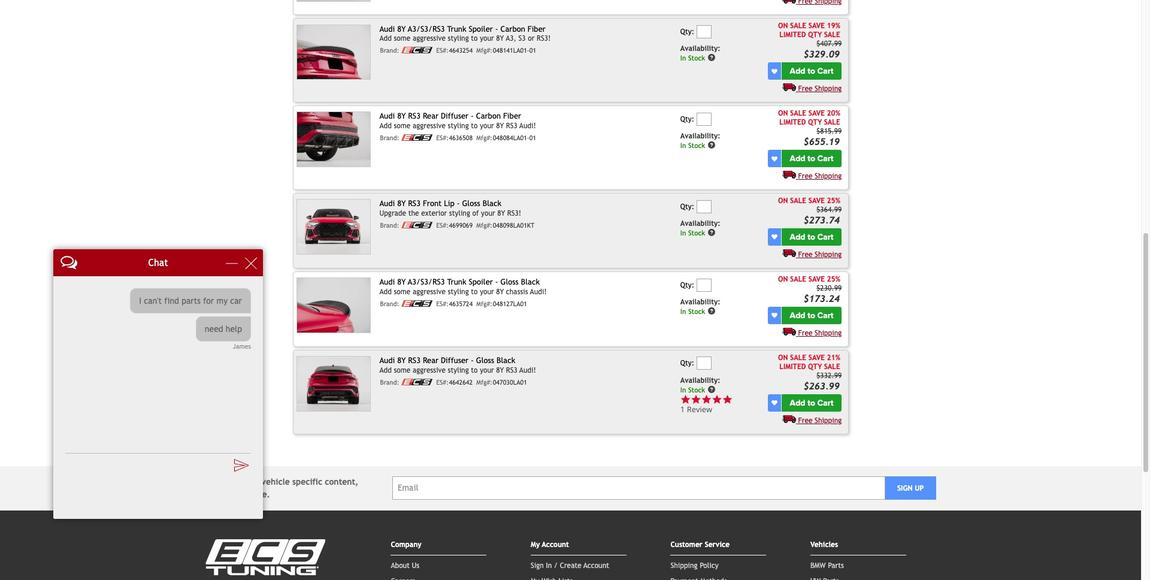 Task type: vqa. For each thing, say whether or not it's contained in the screenshot.


Task type: locate. For each thing, give the bounding box(es) containing it.
free shipping image for $655.19
[[783, 170, 796, 179]]

1 horizontal spatial star image
[[723, 394, 733, 405]]

- inside audi 8y rs3 rear diffuser - gloss black add some aggressive styling to your 8y rs3 audi!
[[471, 356, 474, 365]]

add to cart for $273.74
[[790, 232, 834, 242]]

5 free shipping image from the top
[[783, 415, 796, 423]]

specific
[[292, 477, 323, 487]]

audi! right chassis
[[530, 288, 547, 296]]

spoiler
[[469, 24, 493, 33], [469, 278, 493, 287]]

ecs - corporate logo image down the
[[402, 222, 433, 228]]

1 add to cart button from the top
[[782, 62, 842, 80]]

shipping up '21%'
[[815, 329, 842, 337]]

1 vertical spatial trunk
[[447, 278, 467, 287]]

3 stock from the top
[[689, 229, 706, 237]]

lip
[[444, 199, 455, 208]]

free down $263.99
[[799, 417, 813, 425]]

3 add to wish list image from the top
[[772, 400, 778, 406]]

audi 8y rs3 rear diffuser - carbon fiber link
[[380, 112, 522, 121]]

1 question sign image from the top
[[708, 53, 716, 62]]

3 brand: from the top
[[380, 222, 399, 229]]

0 vertical spatial question sign image
[[708, 53, 716, 62]]

styling for $263.99
[[448, 366, 469, 374]]

2 vertical spatial limited
[[780, 363, 806, 371]]

or
[[528, 34, 535, 42]]

0 horizontal spatial star image
[[691, 394, 702, 405]]

2 star image from the left
[[702, 394, 712, 405]]

cart for $329.09
[[818, 66, 834, 76]]

add inside audi 8y rs3 rear diffuser - gloss black add some aggressive styling to your 8y rs3 audi!
[[380, 366, 392, 374]]

qty
[[809, 31, 822, 39], [809, 118, 822, 127], [809, 363, 822, 371]]

5 add to cart from the top
[[790, 398, 834, 408]]

2 a3/s3/rs3 from the top
[[408, 278, 445, 287]]

carbon up a3,
[[501, 24, 526, 33]]

0 horizontal spatial up
[[224, 477, 234, 487]]

0 vertical spatial fiber
[[528, 24, 546, 33]]

0 vertical spatial limited
[[780, 31, 806, 39]]

your inside "audi 8y rs3 rear diffuser - carbon fiber add some aggressive styling to your 8y rs3 audi!"
[[480, 122, 494, 130]]

black up chassis
[[521, 278, 540, 287]]

question sign image
[[708, 141, 716, 149], [708, 307, 716, 315]]

5 cart from the top
[[818, 398, 834, 408]]

save for $263.99
[[809, 354, 825, 362]]

0 horizontal spatial sign
[[205, 477, 221, 487]]

es#: left 4642642
[[437, 379, 449, 386]]

fiber inside "audi 8y rs3 rear diffuser - carbon fiber add some aggressive styling to your 8y rs3 audi!"
[[503, 112, 522, 121]]

4 stock from the top
[[689, 307, 706, 316]]

3 sale from the top
[[791, 197, 807, 205]]

shipping down $263.99
[[815, 417, 842, 425]]

shipping up $364.99
[[815, 172, 842, 180]]

2 on from the top
[[779, 109, 788, 118]]

fiber up 048084la01-
[[503, 112, 522, 121]]

free shipping image down on sale save 21% limited qty sale $332.99 $263.99
[[783, 415, 796, 423]]

free up on sale save 25% $230.99 $173.24
[[799, 251, 813, 259]]

carbon up es#: 4636508 mfg#: 048084la01-01
[[476, 112, 501, 121]]

rs3! inside the audi 8y a3/s3/rs3 trunk spoiler - carbon fiber add some aggressive styling to your 8y a3, s3 or rs3!
[[537, 34, 551, 42]]

free
[[799, 85, 813, 93], [799, 172, 813, 180], [799, 251, 813, 259], [799, 329, 813, 337], [799, 417, 813, 425]]

0 vertical spatial black
[[483, 199, 502, 208]]

cart for $273.74
[[818, 232, 834, 242]]

free for $173.24
[[799, 329, 813, 337]]

audi up "upgrade" on the top left
[[380, 199, 395, 208]]

0 vertical spatial a3/s3/rs3
[[408, 24, 445, 33]]

2 free shipping from the top
[[799, 172, 842, 180]]

trunk inside audi 8y a3/s3/rs3 trunk spoiler - gloss black add some aggressive styling to your 8y chassis audi!
[[447, 278, 467, 287]]

add to cart button for $273.74
[[782, 228, 842, 246]]

2 availability: from the top
[[681, 132, 721, 140]]

2 question sign image from the top
[[708, 307, 716, 315]]

ecs - corporate logo image
[[402, 47, 433, 53], [402, 134, 433, 141], [402, 222, 433, 228], [402, 300, 433, 307], [402, 379, 433, 385]]

styling down audi 8y a3/s3/rs3 trunk spoiler - carbon fiber "link"
[[448, 34, 469, 42]]

1 vertical spatial question sign image
[[708, 228, 716, 237]]

carbon inside "audi 8y rs3 rear diffuser - carbon fiber add some aggressive styling to your 8y rs3 audi!"
[[476, 112, 501, 121]]

aggressive inside "audi 8y rs3 rear diffuser - carbon fiber add some aggressive styling to your 8y rs3 audi!"
[[413, 122, 446, 130]]

mfg#: for $655.19
[[477, 134, 493, 141]]

qty up $407.99
[[809, 31, 822, 39]]

limited for $263.99
[[780, 363, 806, 371]]

sign inside button
[[898, 484, 913, 493]]

1 free from the top
[[799, 85, 813, 93]]

star image right 1
[[691, 394, 702, 405]]

1 vertical spatial 25%
[[828, 275, 841, 284]]

20%
[[828, 109, 841, 118]]

4 add to cart from the top
[[790, 310, 834, 321]]

mfg#: right 4636508
[[477, 134, 493, 141]]

1 vertical spatial rear
[[423, 356, 439, 365]]

1 vertical spatial audi!
[[530, 288, 547, 296]]

4 free shipping image from the top
[[783, 249, 796, 257]]

add inside the audi 8y a3/s3/rs3 trunk spoiler - carbon fiber add some aggressive styling to your 8y a3, s3 or rs3!
[[380, 34, 392, 42]]

qty inside on sale save 21% limited qty sale $332.99 $263.99
[[809, 363, 822, 371]]

None text field
[[697, 25, 712, 38], [697, 112, 712, 126], [697, 200, 712, 213], [697, 278, 712, 292], [697, 25, 712, 38], [697, 112, 712, 126], [697, 200, 712, 213], [697, 278, 712, 292]]

sale inside on sale save 25% $230.99 $173.24
[[791, 275, 807, 284]]

2 spoiler from the top
[[469, 278, 493, 287]]

cart for $655.19
[[818, 153, 834, 164]]

limited for $329.09
[[780, 31, 806, 39]]

add to cart button down $173.24
[[782, 307, 842, 324]]

1 vertical spatial 01
[[530, 134, 537, 141]]

up inside sign up to get vehicle specific content, sales, and more.
[[224, 477, 234, 487]]

save inside on sale save 20% limited qty sale $815.99 $655.19
[[809, 109, 825, 118]]

sale inside on sale save 19% limited qty sale $407.99 $329.09
[[791, 22, 807, 30]]

star image
[[691, 394, 702, 405], [723, 394, 733, 405]]

on inside on sale save 25% $230.99 $173.24
[[779, 275, 788, 284]]

account right my
[[542, 541, 569, 549]]

0 vertical spatial spoiler
[[469, 24, 493, 33]]

limited up $263.99
[[780, 363, 806, 371]]

1 01 from the top
[[530, 47, 537, 54]]

3 availability: from the top
[[681, 219, 721, 228]]

1 qty from the top
[[809, 31, 822, 39]]

25% up $364.99
[[828, 197, 841, 205]]

5 brand: from the top
[[380, 379, 399, 386]]

black inside audi 8y a3/s3/rs3 trunk spoiler - gloss black add some aggressive styling to your 8y chassis audi!
[[521, 278, 540, 287]]

audi right es#4635724 - 048127la01 - audi 8y a3/s3/rs3 trunk spoiler - gloss black - add some aggressive styling to your 8y chassis audi! - ecs - audi image
[[380, 278, 395, 287]]

2 sale from the top
[[825, 118, 841, 127]]

on sale save 20% limited qty sale $815.99 $655.19
[[779, 109, 842, 147]]

on inside on sale save 20% limited qty sale $815.99 $655.19
[[779, 109, 788, 118]]

1 vertical spatial black
[[521, 278, 540, 287]]

sale down '21%'
[[825, 363, 841, 371]]

shipping
[[815, 85, 842, 93], [815, 172, 842, 180], [815, 251, 842, 259], [815, 329, 842, 337], [815, 417, 842, 425], [671, 562, 698, 570]]

1 cart from the top
[[818, 66, 834, 76]]

audi right es#4636508 - 048084la01-01 - audi 8y rs3 rear diffuser - carbon fiber - add some aggressive styling to your 8y rs3 audi! - ecs - audi image
[[380, 112, 395, 121]]

get
[[247, 477, 259, 487]]

aggressive inside audi 8y rs3 rear diffuser - gloss black add some aggressive styling to your 8y rs3 audi!
[[413, 366, 446, 374]]

add to wish list image for $273.74
[[772, 234, 778, 240]]

black
[[483, 199, 502, 208], [521, 278, 540, 287], [497, 356, 516, 365]]

1 horizontal spatial fiber
[[528, 24, 546, 33]]

black inside "audi 8y rs3 front lip - gloss black upgrade the exterior styling of your 8y rs3!"
[[483, 199, 502, 208]]

sign inside sign up to get vehicle specific content, sales, and more.
[[205, 477, 221, 487]]

add to cart down $655.19
[[790, 153, 834, 164]]

styling inside audi 8y a3/s3/rs3 trunk spoiler - gloss black add some aggressive styling to your 8y chassis audi!
[[448, 288, 469, 296]]

rear inside audi 8y rs3 rear diffuser - gloss black add some aggressive styling to your 8y rs3 audi!
[[423, 356, 439, 365]]

diffuser for $655.19
[[441, 112, 469, 121]]

a3/s3/rs3 inside audi 8y a3/s3/rs3 trunk spoiler - gloss black add some aggressive styling to your 8y chassis audi!
[[408, 278, 445, 287]]

add right es#4635724 - 048127la01 - audi 8y a3/s3/rs3 trunk spoiler - gloss black - add some aggressive styling to your 8y chassis audi! - ecs - audi image
[[380, 288, 392, 296]]

save for $173.24
[[809, 275, 825, 284]]

3 add to cart from the top
[[790, 232, 834, 242]]

0 vertical spatial rear
[[423, 112, 439, 121]]

a3/s3/rs3 for $173.24
[[408, 278, 445, 287]]

styling inside "audi 8y rs3 rear diffuser - carbon fiber add some aggressive styling to your 8y rs3 audi!"
[[448, 122, 469, 130]]

audi inside audi 8y rs3 rear diffuser - gloss black add some aggressive styling to your 8y rs3 audi!
[[380, 356, 395, 365]]

2 add to wish list image from the top
[[772, 313, 778, 319]]

1 vertical spatial gloss
[[501, 278, 519, 287]]

3 availability: in stock from the top
[[681, 219, 721, 237]]

free shipping for $263.99
[[799, 417, 842, 425]]

your up es#: 4642642 mfg#: 047030la01
[[480, 366, 494, 374]]

1 vertical spatial add to wish list image
[[772, 313, 778, 319]]

black for $173.24
[[521, 278, 540, 287]]

gloss
[[462, 199, 481, 208], [501, 278, 519, 287], [476, 356, 495, 365]]

limited inside on sale save 19% limited qty sale $407.99 $329.09
[[780, 31, 806, 39]]

on inside on sale save 19% limited qty sale $407.99 $329.09
[[779, 22, 788, 30]]

gloss up chassis
[[501, 278, 519, 287]]

gloss inside "audi 8y rs3 front lip - gloss black upgrade the exterior styling of your 8y rs3!"
[[462, 199, 481, 208]]

2 limited from the top
[[780, 118, 806, 127]]

your inside audi 8y a3/s3/rs3 trunk spoiler - gloss black add some aggressive styling to your 8y chassis audi!
[[480, 288, 494, 296]]

5 on from the top
[[779, 354, 788, 362]]

3 qty from the top
[[809, 363, 822, 371]]

2 25% from the top
[[828, 275, 841, 284]]

free shipping image up on sale save 19% limited qty sale $407.99 $329.09
[[783, 0, 796, 4]]

a3/s3/rs3
[[408, 24, 445, 33], [408, 278, 445, 287]]

audi 8y rs3 rear diffuser - gloss black add some aggressive styling to your 8y rs3 audi!
[[380, 356, 536, 374]]

brand: right 'es#4643254 - 048141la01-01 - audi 8y a3/s3/rs3 trunk spoiler - carbon fiber - add some aggressive styling to your 8y a3, s3 or rs3! - ecs - audi' image
[[380, 47, 399, 54]]

customer
[[671, 541, 703, 549]]

front
[[423, 199, 442, 208]]

limited up $655.19
[[780, 118, 806, 127]]

your up the es#: 4643254 mfg#: 048141la01-01
[[480, 34, 494, 42]]

1 vertical spatial carbon
[[476, 112, 501, 121]]

5 ecs - corporate logo image from the top
[[402, 379, 433, 385]]

limited inside on sale save 21% limited qty sale $332.99 $263.99
[[780, 363, 806, 371]]

styling inside the audi 8y a3/s3/rs3 trunk spoiler - carbon fiber add some aggressive styling to your 8y a3, s3 or rs3!
[[448, 34, 469, 42]]

audi inside the audi 8y a3/s3/rs3 trunk spoiler - carbon fiber add some aggressive styling to your 8y a3, s3 or rs3!
[[380, 24, 395, 33]]

3 free from the top
[[799, 251, 813, 259]]

ecs - corporate logo image for $329.09
[[402, 47, 433, 53]]

black for $273.74
[[483, 199, 502, 208]]

aggressive down audi 8y a3/s3/rs3 trunk spoiler - gloss black link
[[413, 288, 446, 296]]

qty:
[[681, 27, 695, 36], [681, 115, 695, 123], [681, 202, 695, 211], [681, 281, 695, 289], [681, 359, 695, 368]]

on for $273.74
[[779, 197, 788, 205]]

4 aggressive from the top
[[413, 366, 446, 374]]

- inside the audi 8y a3/s3/rs3 trunk spoiler - carbon fiber add some aggressive styling to your 8y a3, s3 or rs3!
[[496, 24, 498, 33]]

1 spoiler from the top
[[469, 24, 493, 33]]

save left '21%'
[[809, 354, 825, 362]]

rs3 for $263.99
[[408, 356, 421, 365]]

2 add to cart from the top
[[790, 153, 834, 164]]

sign
[[205, 477, 221, 487], [898, 484, 913, 493], [531, 562, 544, 570]]

048084la01-
[[493, 134, 530, 141]]

audi! for $655.19
[[520, 122, 536, 130]]

audi 8y a3/s3/rs3 trunk spoiler - gloss black link
[[380, 278, 540, 287]]

4 audi from the top
[[380, 278, 395, 287]]

your
[[480, 34, 494, 42], [480, 122, 494, 130], [481, 209, 495, 217], [480, 288, 494, 296], [480, 366, 494, 374]]

1 vertical spatial diffuser
[[441, 356, 469, 365]]

carbon for $655.19
[[476, 112, 501, 121]]

diffuser inside "audi 8y rs3 rear diffuser - carbon fiber add some aggressive styling to your 8y rs3 audi!"
[[441, 112, 469, 121]]

free for $329.09
[[799, 85, 813, 93]]

fiber for $329.09
[[528, 24, 546, 33]]

mfg#: down of
[[477, 222, 493, 229]]

rs3 inside "audi 8y rs3 front lip - gloss black upgrade the exterior styling of your 8y rs3!"
[[408, 199, 421, 208]]

qty for $655.19
[[809, 118, 822, 127]]

2 free shipping image from the top
[[783, 83, 796, 91]]

add to cart button for $173.24
[[782, 307, 842, 324]]

free shipping down $263.99
[[799, 417, 842, 425]]

content,
[[325, 477, 359, 487]]

audi 8y rs3 rear diffuser - gloss black link
[[380, 356, 516, 365]]

1 add to wish list image from the top
[[772, 156, 778, 162]]

free shipping image up on sale save 25% $364.99 $273.74
[[783, 170, 796, 179]]

brand: right es#4636508 - 048084la01-01 - audi 8y rs3 rear diffuser - carbon fiber - add some aggressive styling to your 8y rs3 audi! - ecs - audi image
[[380, 134, 399, 141]]

free shipping image for $263.99
[[783, 415, 796, 423]]

1 free shipping from the top
[[799, 85, 842, 93]]

sale inside on sale save 21% limited qty sale $332.99 $263.99
[[791, 354, 807, 362]]

5 sale from the top
[[791, 354, 807, 362]]

- up 048127la01
[[496, 278, 498, 287]]

0 vertical spatial 01
[[530, 47, 537, 54]]

rs3! up 048098la01kt
[[508, 209, 522, 217]]

carbon inside the audi 8y a3/s3/rs3 trunk spoiler - carbon fiber add some aggressive styling to your 8y a3, s3 or rs3!
[[501, 24, 526, 33]]

free shipping image for $329.09
[[783, 83, 796, 91]]

spoiler inside audi 8y a3/s3/rs3 trunk spoiler - gloss black add some aggressive styling to your 8y chassis audi!
[[469, 278, 493, 287]]

25% inside on sale save 25% $230.99 $173.24
[[828, 275, 841, 284]]

4635724
[[449, 300, 473, 307]]

2 save from the top
[[809, 109, 825, 118]]

sale left 19%
[[791, 22, 807, 30]]

4 availability: in stock from the top
[[681, 298, 721, 316]]

save up $364.99
[[809, 197, 825, 205]]

styling up 4642642
[[448, 366, 469, 374]]

your inside the audi 8y a3/s3/rs3 trunk spoiler - carbon fiber add some aggressive styling to your 8y a3, s3 or rs3!
[[480, 34, 494, 42]]

1 vertical spatial rs3!
[[508, 209, 522, 217]]

Email email field
[[393, 477, 886, 500]]

2 some from the top
[[394, 122, 411, 130]]

5 save from the top
[[809, 354, 825, 362]]

sale for $329.09
[[825, 31, 841, 39]]

black inside audi 8y rs3 rear diffuser - gloss black add some aggressive styling to your 8y rs3 audi!
[[497, 356, 516, 365]]

save inside on sale save 25% $230.99 $173.24
[[809, 275, 825, 284]]

- up 4636508
[[471, 112, 474, 121]]

1 horizontal spatial up
[[915, 484, 924, 493]]

$655.19
[[804, 136, 840, 147]]

add to cart for $655.19
[[790, 153, 834, 164]]

some inside the audi 8y a3/s3/rs3 trunk spoiler - carbon fiber add some aggressive styling to your 8y a3, s3 or rs3!
[[394, 34, 411, 42]]

4 some from the top
[[394, 366, 411, 374]]

some inside audi 8y a3/s3/rs3 trunk spoiler - gloss black add some aggressive styling to your 8y chassis audi!
[[394, 288, 411, 296]]

free for $273.74
[[799, 251, 813, 259]]

ecs - corporate logo image left 4643254
[[402, 47, 433, 53]]

availability: in stock for $329.09
[[681, 44, 721, 62]]

qty inside on sale save 20% limited qty sale $815.99 $655.19
[[809, 118, 822, 127]]

1 vertical spatial add to wish list image
[[772, 234, 778, 240]]

0 vertical spatial trunk
[[447, 24, 467, 33]]

1 trunk from the top
[[447, 24, 467, 33]]

01 for $329.09
[[530, 47, 537, 54]]

question sign image
[[708, 53, 716, 62], [708, 228, 716, 237], [708, 385, 716, 394]]

2 diffuser from the top
[[441, 356, 469, 365]]

sale for $273.74
[[791, 197, 807, 205]]

on for $263.99
[[779, 354, 788, 362]]

up inside sign up button
[[915, 484, 924, 493]]

2 free from the top
[[799, 172, 813, 180]]

1 horizontal spatial rs3!
[[537, 34, 551, 42]]

fiber inside the audi 8y a3/s3/rs3 trunk spoiler - carbon fiber add some aggressive styling to your 8y a3, s3 or rs3!
[[528, 24, 546, 33]]

about us link
[[391, 562, 420, 570]]

1 availability: from the top
[[681, 44, 721, 53]]

sale inside on sale save 20% limited qty sale $815.99 $655.19
[[825, 118, 841, 127]]

aggressive inside the audi 8y a3/s3/rs3 trunk spoiler - carbon fiber add some aggressive styling to your 8y a3, s3 or rs3!
[[413, 34, 446, 42]]

1 vertical spatial spoiler
[[469, 278, 493, 287]]

add to wish list image
[[772, 156, 778, 162], [772, 234, 778, 240], [772, 400, 778, 406]]

aggressive
[[413, 34, 446, 42], [413, 122, 446, 130], [413, 288, 446, 296], [413, 366, 446, 374]]

fiber
[[528, 24, 546, 33], [503, 112, 522, 121]]

2 add to wish list image from the top
[[772, 234, 778, 240]]

star image right review
[[723, 394, 733, 405]]

save inside on sale save 25% $364.99 $273.74
[[809, 197, 825, 205]]

free up on sale save 25% $364.99 $273.74
[[799, 172, 813, 180]]

3 some from the top
[[394, 288, 411, 296]]

0 horizontal spatial fiber
[[503, 112, 522, 121]]

sale left 20%
[[791, 109, 807, 118]]

save
[[809, 22, 825, 30], [809, 109, 825, 118], [809, 197, 825, 205], [809, 275, 825, 284], [809, 354, 825, 362]]

save left 20%
[[809, 109, 825, 118]]

mfg#: for $329.09
[[477, 47, 493, 54]]

stock for $273.74
[[689, 229, 706, 237]]

add to cart button
[[782, 62, 842, 80], [782, 150, 842, 167], [782, 228, 842, 246], [782, 307, 842, 324], [782, 394, 842, 412]]

1 stock from the top
[[689, 54, 706, 62]]

shipping policy
[[671, 562, 719, 570]]

sign up to get vehicle specific content, sales, and more.
[[205, 477, 359, 499]]

on for $655.19
[[779, 109, 788, 118]]

stock for $173.24
[[689, 307, 706, 316]]

1 aggressive from the top
[[413, 34, 446, 42]]

vehicles
[[811, 541, 839, 549]]

048098la01kt
[[493, 222, 535, 229]]

add to cart button down $329.09
[[782, 62, 842, 80]]

3 add to cart button from the top
[[782, 228, 842, 246]]

your inside audi 8y rs3 rear diffuser - gloss black add some aggressive styling to your 8y rs3 audi!
[[480, 366, 494, 374]]

0 vertical spatial diffuser
[[441, 112, 469, 121]]

ecs - corporate logo image down audi 8y rs3 rear diffuser - carbon fiber link
[[402, 134, 433, 141]]

1 review link
[[681, 394, 766, 415], [681, 404, 733, 415]]

5 es#: from the top
[[437, 379, 449, 386]]

gloss inside audi 8y a3/s3/rs3 trunk spoiler - gloss black add some aggressive styling to your 8y chassis audi!
[[501, 278, 519, 287]]

es#: 4643254 mfg#: 048141la01-01
[[437, 47, 537, 54]]

2 vertical spatial sale
[[825, 363, 841, 371]]

black up es#: 4699069 mfg#: 048098la01kt
[[483, 199, 502, 208]]

on inside on sale save 21% limited qty sale $332.99 $263.99
[[779, 354, 788, 362]]

2 trunk from the top
[[447, 278, 467, 287]]

qty inside on sale save 19% limited qty sale $407.99 $329.09
[[809, 31, 822, 39]]

2 01 from the top
[[530, 134, 537, 141]]

- inside "audi 8y rs3 front lip - gloss black upgrade the exterior styling of your 8y rs3!"
[[457, 199, 460, 208]]

chassis
[[506, 288, 528, 296]]

2 mfg#: from the top
[[477, 134, 493, 141]]

01
[[530, 47, 537, 54], [530, 134, 537, 141]]

free shipping up '21%'
[[799, 329, 842, 337]]

spoiler up es#: 4635724 mfg#: 048127la01 on the bottom left of the page
[[469, 278, 493, 287]]

- inside "audi 8y rs3 rear diffuser - carbon fiber add some aggressive styling to your 8y rs3 audi!"
[[471, 112, 474, 121]]

qty: for $173.24
[[681, 281, 695, 289]]

2 rear from the top
[[423, 356, 439, 365]]

trunk up 4635724
[[447, 278, 467, 287]]

2 vertical spatial qty
[[809, 363, 822, 371]]

048127la01
[[493, 300, 527, 307]]

5 qty: from the top
[[681, 359, 695, 368]]

0 vertical spatial rs3!
[[537, 34, 551, 42]]

to inside the audi 8y a3/s3/rs3 trunk spoiler - carbon fiber add some aggressive styling to your 8y a3, s3 or rs3!
[[471, 34, 478, 42]]

of
[[473, 209, 479, 217]]

2 stock from the top
[[689, 141, 706, 150]]

save inside on sale save 19% limited qty sale $407.99 $329.09
[[809, 22, 825, 30]]

audi! for $263.99
[[520, 366, 536, 374]]

add to cart button for $655.19
[[782, 150, 842, 167]]

rs3
[[408, 112, 421, 121], [506, 122, 518, 130], [408, 199, 421, 208], [408, 356, 421, 365], [506, 366, 518, 374]]

- for $263.99
[[471, 356, 474, 365]]

add to cart
[[790, 66, 834, 76], [790, 153, 834, 164], [790, 232, 834, 242], [790, 310, 834, 321], [790, 398, 834, 408]]

spoiler inside the audi 8y a3/s3/rs3 trunk spoiler - carbon fiber add some aggressive styling to your 8y a3, s3 or rs3!
[[469, 24, 493, 33]]

5 add to cart button from the top
[[782, 394, 842, 412]]

your for $329.09
[[480, 34, 494, 42]]

$230.99
[[817, 284, 842, 293]]

to up es#: 4642642 mfg#: 047030la01
[[471, 366, 478, 374]]

cart down $173.24
[[818, 310, 834, 321]]

cart down $263.99
[[818, 398, 834, 408]]

on inside on sale save 25% $364.99 $273.74
[[779, 197, 788, 205]]

us
[[412, 562, 420, 570]]

account right 'create'
[[584, 562, 610, 570]]

mfg#: right 4643254
[[477, 47, 493, 54]]

2 vertical spatial audi!
[[520, 366, 536, 374]]

1 sale from the top
[[791, 22, 807, 30]]

rear up es#: 4636508 mfg#: 048084la01-01
[[423, 112, 439, 121]]

up for sign up
[[915, 484, 924, 493]]

5 mfg#: from the top
[[477, 379, 493, 386]]

to down $273.74
[[808, 232, 816, 242]]

cart
[[818, 66, 834, 76], [818, 153, 834, 164], [818, 232, 834, 242], [818, 310, 834, 321], [818, 398, 834, 408]]

rear inside "audi 8y rs3 rear diffuser - carbon fiber add some aggressive styling to your 8y rs3 audi!"
[[423, 112, 439, 121]]

1 vertical spatial a3/s3/rs3
[[408, 278, 445, 287]]

0 horizontal spatial account
[[542, 541, 569, 549]]

rear for $655.19
[[423, 112, 439, 121]]

01 for $655.19
[[530, 134, 537, 141]]

gloss inside audi 8y rs3 rear diffuser - gloss black add some aggressive styling to your 8y rs3 audi!
[[476, 356, 495, 365]]

ecs - corporate logo image left 4635724
[[402, 300, 433, 307]]

0 vertical spatial add to wish list image
[[772, 68, 778, 74]]

add to wish list image
[[772, 68, 778, 74], [772, 313, 778, 319]]

25%
[[828, 197, 841, 205], [828, 275, 841, 284]]

1 star image from the left
[[691, 394, 702, 405]]

5 free from the top
[[799, 417, 813, 425]]

$332.99
[[817, 372, 842, 380]]

es#: down exterior
[[437, 222, 449, 229]]

trunk inside the audi 8y a3/s3/rs3 trunk spoiler - carbon fiber add some aggressive styling to your 8y a3, s3 or rs3!
[[447, 24, 467, 33]]

add right es#4636508 - 048084la01-01 - audi 8y rs3 rear diffuser - carbon fiber - add some aggressive styling to your 8y rs3 audi! - ecs - audi image
[[380, 122, 392, 130]]

2 aggressive from the top
[[413, 122, 446, 130]]

1 vertical spatial qty
[[809, 118, 822, 127]]

2 vertical spatial black
[[497, 356, 516, 365]]

4 save from the top
[[809, 275, 825, 284]]

audi 8y a3/s3/rs3 trunk spoiler - carbon fiber add some aggressive styling to your 8y a3, s3 or rs3!
[[380, 24, 551, 42]]

3 aggressive from the top
[[413, 288, 446, 296]]

1 question sign image from the top
[[708, 141, 716, 149]]

sale inside on sale save 25% $364.99 $273.74
[[791, 197, 807, 205]]

save inside on sale save 21% limited qty sale $332.99 $263.99
[[809, 354, 825, 362]]

1 vertical spatial account
[[584, 562, 610, 570]]

0 vertical spatial question sign image
[[708, 141, 716, 149]]

2 availability: in stock from the top
[[681, 132, 721, 150]]

sale down 19%
[[825, 31, 841, 39]]

4 ecs - corporate logo image from the top
[[402, 300, 433, 307]]

qty: for $263.99
[[681, 359, 695, 368]]

4 add to cart button from the top
[[782, 307, 842, 324]]

0 vertical spatial sale
[[825, 31, 841, 39]]

spoiler for $173.24
[[469, 278, 493, 287]]

0 vertical spatial 25%
[[828, 197, 841, 205]]

0 vertical spatial gloss
[[462, 199, 481, 208]]

1 qty: from the top
[[681, 27, 695, 36]]

0 vertical spatial account
[[542, 541, 569, 549]]

qty for $263.99
[[809, 363, 822, 371]]

ecs - corporate logo image for $263.99
[[402, 379, 433, 385]]

diffuser up 4636508
[[441, 112, 469, 121]]

0 vertical spatial audi!
[[520, 122, 536, 130]]

sale inside on sale save 20% limited qty sale $815.99 $655.19
[[791, 109, 807, 118]]

audi inside "audi 8y rs3 rear diffuser - carbon fiber add some aggressive styling to your 8y rs3 audi!"
[[380, 112, 395, 121]]

4 availability: from the top
[[681, 298, 721, 306]]

audi for $329.09
[[380, 24, 395, 33]]

to down $173.24
[[808, 310, 816, 321]]

styling down audi 8y a3/s3/rs3 trunk spoiler - gloss black link
[[448, 288, 469, 296]]

on sale save 21% limited qty sale $332.99 $263.99
[[779, 354, 842, 392]]

047030la01
[[493, 379, 527, 386]]

2 vertical spatial gloss
[[476, 356, 495, 365]]

sign up
[[898, 484, 924, 493]]

3 limited from the top
[[780, 363, 806, 371]]

free right free shipping image
[[799, 329, 813, 337]]

styling for $655.19
[[448, 122, 469, 130]]

2 1 review link from the top
[[681, 404, 733, 415]]

None text field
[[697, 357, 712, 370]]

save for $273.74
[[809, 197, 825, 205]]

to down audi 8y a3/s3/rs3 trunk spoiler - carbon fiber "link"
[[471, 34, 478, 42]]

cart for $263.99
[[818, 398, 834, 408]]

sale inside on sale save 19% limited qty sale $407.99 $329.09
[[825, 31, 841, 39]]

stock
[[689, 54, 706, 62], [689, 141, 706, 150], [689, 229, 706, 237], [689, 307, 706, 316], [689, 386, 706, 394]]

a3/s3/rs3 inside the audi 8y a3/s3/rs3 trunk spoiler - carbon fiber add some aggressive styling to your 8y a3, s3 or rs3!
[[408, 24, 445, 33]]

1 vertical spatial question sign image
[[708, 307, 716, 315]]

add to cart down $329.09
[[790, 66, 834, 76]]

bmw parts
[[811, 562, 844, 570]]

some for $655.19
[[394, 122, 411, 130]]

brand: for $655.19
[[380, 134, 399, 141]]

audi for $655.19
[[380, 112, 395, 121]]

sale inside on sale save 21% limited qty sale $332.99 $263.99
[[825, 363, 841, 371]]

styling inside "audi 8y rs3 front lip - gloss black upgrade the exterior styling of your 8y rs3!"
[[449, 209, 470, 217]]

limited inside on sale save 20% limited qty sale $815.99 $655.19
[[780, 118, 806, 127]]

diffuser
[[441, 112, 469, 121], [441, 356, 469, 365]]

1 mfg#: from the top
[[477, 47, 493, 54]]

4 cart from the top
[[818, 310, 834, 321]]

cart down $273.74
[[818, 232, 834, 242]]

5 audi from the top
[[380, 356, 395, 365]]

some inside audi 8y rs3 rear diffuser - gloss black add some aggressive styling to your 8y rs3 audi!
[[394, 366, 411, 374]]

fiber up "or"
[[528, 24, 546, 33]]

save for $329.09
[[809, 22, 825, 30]]

sale up $273.74
[[791, 197, 807, 205]]

audi! inside audi 8y rs3 rear diffuser - gloss black add some aggressive styling to your 8y rs3 audi!
[[520, 366, 536, 374]]

25% up $230.99
[[828, 275, 841, 284]]

qty up $815.99
[[809, 118, 822, 127]]

up
[[224, 477, 234, 487], [915, 484, 924, 493]]

3 audi from the top
[[380, 199, 395, 208]]

0 horizontal spatial rs3!
[[508, 209, 522, 217]]

3 qty: from the top
[[681, 202, 695, 211]]

0 vertical spatial carbon
[[501, 24, 526, 33]]

your up es#: 4635724 mfg#: 048127la01 on the bottom left of the page
[[480, 288, 494, 296]]

aggressive down audi 8y a3/s3/rs3 trunk spoiler - carbon fiber "link"
[[413, 34, 446, 42]]

black up 047030la01
[[497, 356, 516, 365]]

audi! inside "audi 8y rs3 rear diffuser - carbon fiber add some aggressive styling to your 8y rs3 audi!"
[[520, 122, 536, 130]]

8y
[[398, 24, 406, 33], [496, 34, 504, 42], [398, 112, 406, 121], [496, 122, 504, 130], [398, 199, 406, 208], [498, 209, 505, 217], [398, 278, 406, 287], [496, 288, 504, 296], [398, 356, 406, 365], [496, 366, 504, 374]]

3 free shipping from the top
[[799, 251, 842, 259]]

on sale save 25% $364.99 $273.74
[[779, 197, 842, 226]]

sale for $263.99
[[791, 354, 807, 362]]

on for $173.24
[[779, 275, 788, 284]]

1 vertical spatial fiber
[[503, 112, 522, 121]]

2 vertical spatial question sign image
[[708, 385, 716, 394]]

star image
[[681, 394, 691, 405], [702, 394, 712, 405], [712, 394, 723, 405]]

rs3 for $655.19
[[408, 112, 421, 121]]

add to cart down $263.99
[[790, 398, 834, 408]]

on for $329.09
[[779, 22, 788, 30]]

- up es#: 4642642 mfg#: 047030la01
[[471, 356, 474, 365]]

save up $230.99
[[809, 275, 825, 284]]

1 vertical spatial limited
[[780, 118, 806, 127]]

sale for $655.19
[[825, 118, 841, 127]]

mfg#:
[[477, 47, 493, 54], [477, 134, 493, 141], [477, 222, 493, 229], [477, 300, 493, 307], [477, 379, 493, 386]]

sale up $173.24
[[791, 275, 807, 284]]

free shipping image for $273.74
[[783, 249, 796, 257]]

to
[[471, 34, 478, 42], [808, 66, 816, 76], [471, 122, 478, 130], [808, 153, 816, 164], [808, 232, 816, 242], [471, 288, 478, 296], [808, 310, 816, 321], [471, 366, 478, 374], [808, 398, 816, 408], [236, 477, 244, 487]]

to inside "audi 8y rs3 rear diffuser - carbon fiber add some aggressive styling to your 8y rs3 audi!"
[[471, 122, 478, 130]]

diffuser inside audi 8y rs3 rear diffuser - gloss black add some aggressive styling to your 8y rs3 audi!
[[441, 356, 469, 365]]

es#: left 4643254
[[437, 47, 449, 54]]

add to cart button down $273.74
[[782, 228, 842, 246]]

audi
[[380, 24, 395, 33], [380, 112, 395, 121], [380, 199, 395, 208], [380, 278, 395, 287], [380, 356, 395, 365]]

1 horizontal spatial sign
[[531, 562, 544, 570]]

cart down $655.19
[[818, 153, 834, 164]]

19%
[[828, 22, 841, 30]]

25% inside on sale save 25% $364.99 $273.74
[[828, 197, 841, 205]]

gloss for $273.74
[[462, 199, 481, 208]]

shipping for $263.99
[[815, 417, 842, 425]]

up for sign up to get vehicle specific content, sales, and more.
[[224, 477, 234, 487]]

2 vertical spatial add to wish list image
[[772, 400, 778, 406]]

styling up 4699069
[[449, 209, 470, 217]]

aggressive for $655.19
[[413, 122, 446, 130]]

ecs - corporate logo image down audi 8y rs3 rear diffuser - gloss black 'link'
[[402, 379, 433, 385]]

rs3! right "or"
[[537, 34, 551, 42]]

2 add to cart button from the top
[[782, 150, 842, 167]]

save left 19%
[[809, 22, 825, 30]]

free shipping
[[799, 85, 842, 93], [799, 172, 842, 180], [799, 251, 842, 259], [799, 329, 842, 337], [799, 417, 842, 425]]

styling inside audi 8y rs3 rear diffuser - gloss black add some aggressive styling to your 8y rs3 audi!
[[448, 366, 469, 374]]

3 save from the top
[[809, 197, 825, 205]]

styling up 4636508
[[448, 122, 469, 130]]

2 qty: from the top
[[681, 115, 695, 123]]

free shipping up 20%
[[799, 85, 842, 93]]

1 a3/s3/rs3 from the top
[[408, 24, 445, 33]]

gloss up es#: 4642642 mfg#: 047030la01
[[476, 356, 495, 365]]

some for $263.99
[[394, 366, 411, 374]]

1 audi from the top
[[380, 24, 395, 33]]

rs3!
[[537, 34, 551, 42], [508, 209, 522, 217]]

0 vertical spatial add to wish list image
[[772, 156, 778, 162]]

es#: left 4636508
[[437, 134, 449, 141]]

availability: for $173.24
[[681, 298, 721, 306]]

limited
[[780, 31, 806, 39], [780, 118, 806, 127], [780, 363, 806, 371]]

1 horizontal spatial account
[[584, 562, 610, 570]]

some inside "audi 8y rs3 rear diffuser - carbon fiber add some aggressive styling to your 8y rs3 audi!"
[[394, 122, 411, 130]]

free down $329.09
[[799, 85, 813, 93]]

1 vertical spatial sale
[[825, 118, 841, 127]]

2 horizontal spatial sign
[[898, 484, 913, 493]]

1 ecs - corporate logo image from the top
[[402, 47, 433, 53]]

free shipping image
[[783, 0, 796, 4], [783, 83, 796, 91], [783, 170, 796, 179], [783, 249, 796, 257], [783, 415, 796, 423]]

es#: for $329.09
[[437, 47, 449, 54]]

5 availability: from the top
[[681, 376, 721, 385]]

0 vertical spatial qty
[[809, 31, 822, 39]]

es#: 4636508 mfg#: 048084la01-01
[[437, 134, 537, 141]]



Task type: describe. For each thing, give the bounding box(es) containing it.
carbon for $329.09
[[501, 24, 526, 33]]

sale for $173.24
[[791, 275, 807, 284]]

add down on sale save 25% $364.99 $273.74
[[790, 232, 806, 242]]

sales,
[[205, 490, 227, 499]]

aggressive inside audi 8y a3/s3/rs3 trunk spoiler - gloss black add some aggressive styling to your 8y chassis audi!
[[413, 288, 446, 296]]

3 star image from the left
[[712, 394, 723, 405]]

on sale save 25% $230.99 $173.24
[[779, 275, 842, 304]]

bmw parts link
[[811, 562, 844, 570]]

add to wish list image for $173.24
[[772, 313, 778, 319]]

4642642
[[449, 379, 473, 386]]

sign for sign in / create account
[[531, 562, 544, 570]]

sign up button
[[886, 477, 937, 500]]

availability: for $273.74
[[681, 219, 721, 228]]

/
[[554, 562, 558, 570]]

2 star image from the left
[[723, 394, 733, 405]]

add to cart button for $263.99
[[782, 394, 842, 412]]

availability: in stock for $273.74
[[681, 219, 721, 237]]

mfg#: for $263.99
[[477, 379, 493, 386]]

to down $263.99
[[808, 398, 816, 408]]

4699069
[[449, 222, 473, 229]]

policy
[[700, 562, 719, 570]]

ecs tuning image
[[205, 539, 325, 575]]

sale for $263.99
[[825, 363, 841, 371]]

some for $329.09
[[394, 34, 411, 42]]

about
[[391, 562, 410, 570]]

audi 8y a3/s3/rs3 trunk spoiler - gloss black add some aggressive styling to your 8y chassis audi!
[[380, 278, 547, 296]]

add to cart for $329.09
[[790, 66, 834, 76]]

sale for $655.19
[[791, 109, 807, 118]]

bmw
[[811, 562, 826, 570]]

audi! inside audi 8y a3/s3/rs3 trunk spoiler - gloss black add some aggressive styling to your 8y chassis audi!
[[530, 288, 547, 296]]

fiber for $655.19
[[503, 112, 522, 121]]

qty: for $329.09
[[681, 27, 695, 36]]

es#4726500 - 048113la01kt - audi 8y rs3 front lip - carbon fiber - in-house engineered hand-laid carbon fiber to upgrade your exterior styling! - ecs - audi image
[[297, 0, 371, 1]]

audi 8y a3/s3/rs3 trunk spoiler - carbon fiber link
[[380, 24, 546, 33]]

to down $655.19
[[808, 153, 816, 164]]

in for $173.24
[[681, 307, 687, 316]]

5 availability: in stock from the top
[[681, 376, 721, 394]]

sale for $329.09
[[791, 22, 807, 30]]

your for $263.99
[[480, 366, 494, 374]]

to inside audi 8y a3/s3/rs3 trunk spoiler - gloss black add some aggressive styling to your 8y chassis audi!
[[471, 288, 478, 296]]

aggressive for $329.09
[[413, 34, 446, 42]]

3 question sign image from the top
[[708, 385, 716, 394]]

es#: 4699069 mfg#: 048098la01kt
[[437, 222, 535, 229]]

4 brand: from the top
[[380, 300, 399, 307]]

a3,
[[506, 34, 517, 42]]

es#: 4635724 mfg#: 048127la01
[[437, 300, 527, 307]]

rs3! inside "audi 8y rs3 front lip - gloss black upgrade the exterior styling of your 8y rs3!"
[[508, 209, 522, 217]]

es#4635724 - 048127la01 - audi 8y a3/s3/rs3 trunk spoiler - gloss black - add some aggressive styling to your 8y chassis audi! - ecs - audi image
[[297, 278, 371, 333]]

$263.99
[[804, 381, 840, 392]]

vehicle
[[262, 477, 290, 487]]

048141la01-
[[493, 47, 530, 54]]

$329.09
[[804, 49, 840, 60]]

4643254
[[449, 47, 473, 54]]

1 review
[[681, 404, 713, 415]]

more.
[[247, 490, 270, 499]]

1 free shipping image from the top
[[783, 0, 796, 4]]

add to wish list image for $655.19
[[772, 156, 778, 162]]

create
[[560, 562, 582, 570]]

sign in / create account link
[[531, 562, 610, 570]]

service
[[705, 541, 730, 549]]

shipping policy link
[[671, 562, 719, 570]]

audi 8y rs3 rear diffuser - carbon fiber add some aggressive styling to your 8y rs3 audi!
[[380, 112, 536, 130]]

audi inside audi 8y a3/s3/rs3 trunk spoiler - gloss black add some aggressive styling to your 8y chassis audi!
[[380, 278, 395, 287]]

sign in / create account
[[531, 562, 610, 570]]

qty: for $655.19
[[681, 115, 695, 123]]

rear for $263.99
[[423, 356, 439, 365]]

brand: for $329.09
[[380, 47, 399, 54]]

rs3 for $273.74
[[408, 199, 421, 208]]

1
[[681, 404, 685, 415]]

company
[[391, 541, 422, 549]]

s3
[[519, 34, 526, 42]]

about us
[[391, 562, 420, 570]]

es#4642642 - 047030la01 - audi 8y rs3 rear diffuser - gloss black - add some aggressive styling to your 8y rs3 audi! - ecs - audi image
[[297, 356, 371, 412]]

es#4643254 - 048141la01-01 - audi 8y a3/s3/rs3 trunk spoiler - carbon fiber - add some aggressive styling to your 8y a3, s3 or rs3! - ecs - audi image
[[297, 24, 371, 80]]

availability: for $329.09
[[681, 44, 721, 53]]

free shipping for $173.24
[[799, 329, 842, 337]]

add inside "audi 8y rs3 rear diffuser - carbon fiber add some aggressive styling to your 8y rs3 audi!"
[[380, 122, 392, 130]]

$173.24
[[804, 293, 840, 304]]

add down $655.19
[[790, 153, 806, 164]]

add to cart button for $329.09
[[782, 62, 842, 80]]

add to cart for $173.24
[[790, 310, 834, 321]]

ecs - corporate logo image for $655.19
[[402, 134, 433, 141]]

aggressive for $263.99
[[413, 366, 446, 374]]

free shipping image
[[783, 327, 796, 336]]

exterior
[[421, 209, 447, 217]]

styling for $329.09
[[448, 34, 469, 42]]

stock for $329.09
[[689, 54, 706, 62]]

es#4699069 - 048098la01kt - audi 8y rs3 front lip - gloss black - upgrade the exterior styling of your 8y rs3! - ecs - audi image
[[297, 199, 371, 255]]

to inside sign up to get vehicle specific content, sales, and more.
[[236, 477, 244, 487]]

spoiler for $329.09
[[469, 24, 493, 33]]

to down $329.09
[[808, 66, 816, 76]]

add to wish list image for $263.99
[[772, 400, 778, 406]]

sign for sign up to get vehicle specific content, sales, and more.
[[205, 477, 221, 487]]

availability: in stock for $173.24
[[681, 298, 721, 316]]

es#4636508 - 048084la01-01 - audi 8y rs3 rear diffuser - carbon fiber - add some aggressive styling to your 8y rs3 audi! - ecs - audi image
[[297, 112, 371, 167]]

qty: for $273.74
[[681, 202, 695, 211]]

$364.99
[[817, 206, 842, 214]]

shipping down customer
[[671, 562, 698, 570]]

question sign image for $329.09
[[708, 53, 716, 62]]

es#: for $655.19
[[437, 134, 449, 141]]

- for $655.19
[[471, 112, 474, 121]]

audi for $263.99
[[380, 356, 395, 365]]

customer service
[[671, 541, 730, 549]]

$815.99
[[817, 127, 842, 136]]

gloss for $263.99
[[476, 356, 495, 365]]

in for $329.09
[[681, 54, 687, 62]]

black for $263.99
[[497, 356, 516, 365]]

free shipping for $273.74
[[799, 251, 842, 259]]

save for $655.19
[[809, 109, 825, 118]]

to inside audi 8y rs3 rear diffuser - gloss black add some aggressive styling to your 8y rs3 audi!
[[471, 366, 478, 374]]

3 ecs - corporate logo image from the top
[[402, 222, 433, 228]]

upgrade
[[380, 209, 406, 217]]

add down $329.09
[[790, 66, 806, 76]]

review
[[687, 404, 713, 415]]

5 stock from the top
[[689, 386, 706, 394]]

trunk for $329.09
[[447, 24, 467, 33]]

- inside audi 8y a3/s3/rs3 trunk spoiler - gloss black add some aggressive styling to your 8y chassis audi!
[[496, 278, 498, 287]]

es#: 4642642 mfg#: 047030la01
[[437, 379, 527, 386]]

3 mfg#: from the top
[[477, 222, 493, 229]]

your inside "audi 8y rs3 front lip - gloss black upgrade the exterior styling of your 8y rs3!"
[[481, 209, 495, 217]]

stock for $655.19
[[689, 141, 706, 150]]

availability: for $655.19
[[681, 132, 721, 140]]

cart for $173.24
[[818, 310, 834, 321]]

add inside audi 8y a3/s3/rs3 trunk spoiler - gloss black add some aggressive styling to your 8y chassis audi!
[[380, 288, 392, 296]]

add down $263.99
[[790, 398, 806, 408]]

3 es#: from the top
[[437, 222, 449, 229]]

add to wish list image for $329.09
[[772, 68, 778, 74]]

4 es#: from the top
[[437, 300, 449, 307]]

my
[[531, 541, 540, 549]]

1 1 review link from the top
[[681, 394, 766, 415]]

1 star image from the left
[[681, 394, 691, 405]]

parts
[[828, 562, 844, 570]]

audi 8y rs3 front lip - gloss black link
[[380, 199, 502, 208]]

limited for $655.19
[[780, 118, 806, 127]]

4 mfg#: from the top
[[477, 300, 493, 307]]

25% for $273.74
[[828, 197, 841, 205]]

$273.74
[[804, 215, 840, 226]]

question sign image for $273.74
[[708, 228, 716, 237]]

in for $655.19
[[681, 141, 687, 150]]

in for $273.74
[[681, 229, 687, 237]]

a3/s3/rs3 for $329.09
[[408, 24, 445, 33]]

on sale save 19% limited qty sale $407.99 $329.09
[[779, 22, 842, 60]]

- for $329.09
[[496, 24, 498, 33]]

shipping for $173.24
[[815, 329, 842, 337]]

and
[[230, 490, 244, 499]]

audi inside "audi 8y rs3 front lip - gloss black upgrade the exterior styling of your 8y rs3!"
[[380, 199, 395, 208]]

audi 8y rs3 front lip - gloss black upgrade the exterior styling of your 8y rs3!
[[380, 199, 522, 217]]

es#: for $263.99
[[437, 379, 449, 386]]

add up free shipping image
[[790, 310, 806, 321]]

free shipping for $329.09
[[799, 85, 842, 93]]

21%
[[828, 354, 841, 362]]

$407.99
[[817, 40, 842, 48]]

shipping for $329.09
[[815, 85, 842, 93]]

gloss for $173.24
[[501, 278, 519, 287]]

free for $263.99
[[799, 417, 813, 425]]

the
[[409, 209, 419, 217]]

4636508
[[449, 134, 473, 141]]

my account
[[531, 541, 569, 549]]

qty for $329.09
[[809, 31, 822, 39]]



